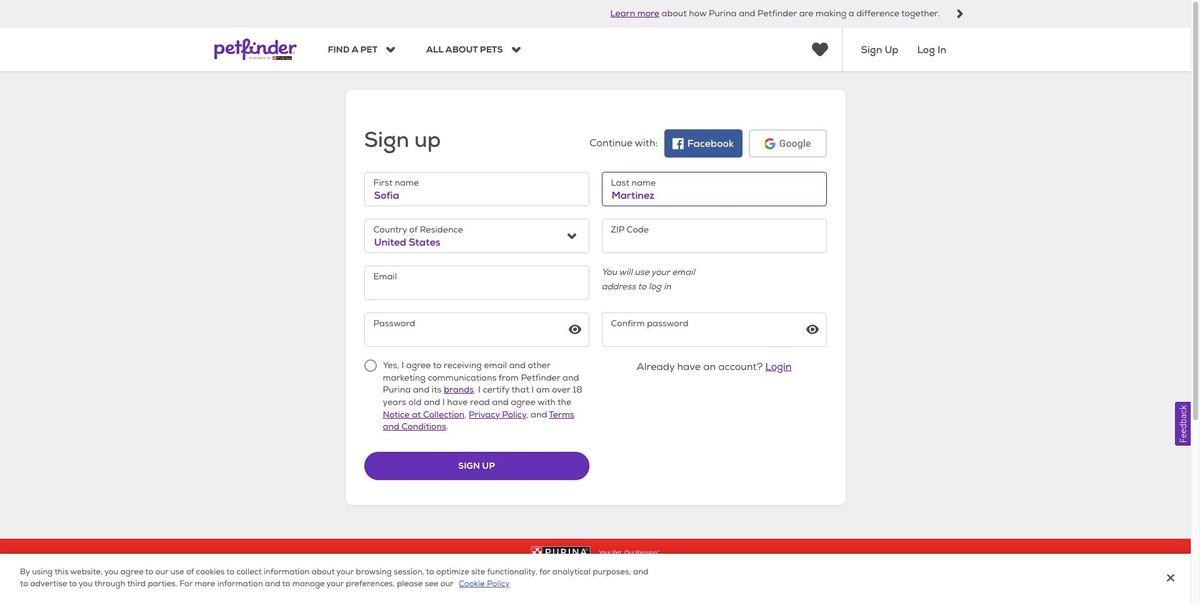 Task type: describe. For each thing, give the bounding box(es) containing it.
petfinder home image
[[214, 28, 297, 72]]

purina your pet, our passion image
[[0, 547, 1192, 559]]

1 list item from the top
[[364, 383, 419, 420]]

ZIP Code text field
[[602, 219, 827, 253]]

2 list item from the top
[[364, 528, 404, 554]]



Task type: vqa. For each thing, say whether or not it's contained in the screenshot.
footer
yes



Task type: locate. For each thing, give the bounding box(es) containing it.
None password field
[[364, 313, 590, 347], [602, 313, 827, 347], [364, 313, 590, 347], [602, 313, 827, 347]]

None text field
[[602, 172, 827, 207]]

3 list item from the top
[[364, 559, 417, 584]]

footer
[[0, 539, 1192, 605]]

list
[[364, 383, 419, 605]]

None email field
[[364, 266, 590, 300]]

list item
[[364, 383, 419, 420], [364, 528, 404, 554], [364, 559, 417, 584], [364, 589, 417, 605]]

privacy alert dialog
[[0, 554, 1192, 605]]

4 list item from the top
[[364, 589, 417, 605]]

None text field
[[364, 172, 590, 207]]



